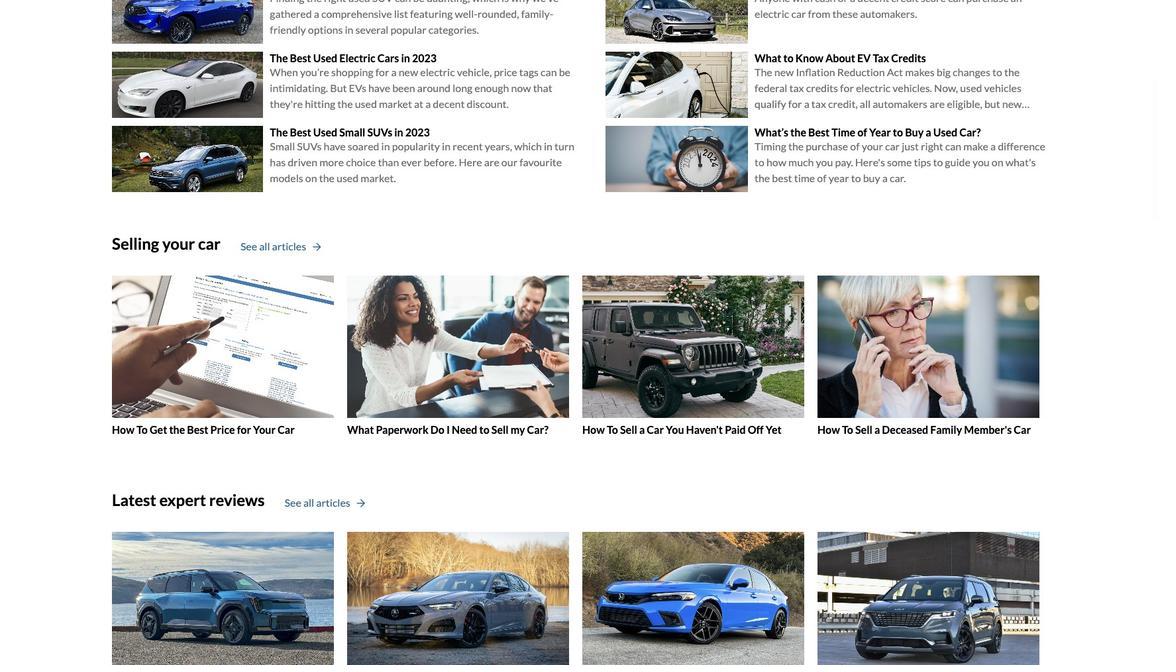 Task type: vqa. For each thing, say whether or not it's contained in the screenshot.
EXTERIOR
no



Task type: describe. For each thing, give the bounding box(es) containing it.
has
[[270, 156, 286, 168]]

credit,
[[828, 97, 858, 110]]

2024 acura tlx review and video image
[[347, 532, 569, 665]]

cash
[[815, 0, 836, 4]]

reviews
[[209, 490, 265, 510]]

the inside finding the right used suv can be daunting, which is why we've gathered a comprehensive list featuring well-rounded, family- friendly options in several popular categories.
[[307, 0, 322, 4]]

the left "best" in the right top of the page
[[755, 172, 770, 184]]

get
[[150, 423, 167, 436]]

1 car from the left
[[278, 423, 295, 436]]

in up 'before.'
[[442, 140, 451, 152]]

2024 honda civic hatchback review image
[[582, 532, 804, 665]]

gathered
[[270, 7, 312, 20]]

which inside the best used small suvs in 2023 small suvs have soared in popularity in recent years, which in turn has driven more choice than ever before. here are our favourite models on the used market.
[[514, 140, 542, 152]]

used for you're
[[313, 52, 337, 64]]

some
[[887, 156, 912, 168]]

2023 for the best used electric cars in 2023
[[412, 52, 437, 64]]

0 vertical spatial vehicles
[[984, 81, 1022, 94]]

the inside what to know about ev tax credits the new inflation reduction act makes big changes to the federal tax credits for electric vehicles. now, used vehicles qualify for a tax credit, all automakers are eligible, but new restrictions limit which vehicles qualify.
[[1005, 66, 1020, 78]]

hitting
[[305, 97, 335, 110]]

1 vertical spatial vehicles
[[863, 113, 900, 126]]

decent inside the best used electric cars in 2023 when you're shopping for a new electric vehicle, price tags can be intimidating. but evs have been around long enough now that they're hitting the used market at a decent discount.
[[433, 97, 465, 110]]

here
[[459, 156, 482, 168]]

see all articles link for latest expert reviews
[[285, 495, 365, 511]]

all for reviews
[[303, 497, 314, 509]]

how for how to sell a deceased family member's car
[[818, 423, 840, 436]]

1 vertical spatial tax
[[812, 97, 826, 110]]

how
[[767, 156, 787, 168]]

car.
[[890, 172, 906, 184]]

your
[[253, 423, 276, 436]]

what's
[[755, 126, 789, 138]]

well-
[[455, 7, 478, 20]]

timing
[[755, 140, 786, 152]]

latest expert reviews
[[112, 490, 265, 510]]

models
[[270, 172, 303, 184]]

know
[[796, 52, 824, 64]]

0 horizontal spatial small
[[270, 140, 295, 152]]

all inside what to know about ev tax credits the new inflation reduction act makes big changes to the federal tax credits for electric vehicles. now, used vehicles qualify for a tax credit, all automakers are eligible, but new restrictions limit which vehicles qualify.
[[860, 97, 871, 110]]

in inside the best used electric cars in 2023 when you're shopping for a new electric vehicle, price tags can be intimidating. but evs have been around long enough now that they're hitting the used market at a decent discount.
[[401, 52, 410, 64]]

before.
[[424, 156, 457, 168]]

tax
[[873, 52, 889, 64]]

my
[[511, 423, 525, 436]]

1 vertical spatial of
[[850, 140, 860, 152]]

time
[[794, 172, 815, 184]]

0 horizontal spatial tax
[[790, 81, 804, 94]]

for left the your
[[237, 423, 251, 436]]

automakers.
[[860, 7, 917, 20]]

ever
[[401, 156, 422, 168]]

what's the best time of year to buy a used car? link
[[755, 126, 981, 138]]

how to sell a deceased family member's car link
[[818, 275, 1040, 436]]

when
[[270, 66, 298, 78]]

electric
[[339, 52, 375, 64]]

they're
[[270, 97, 303, 110]]

we've
[[532, 0, 559, 4]]

see for latest expert reviews
[[285, 497, 301, 509]]

how to get the best price for your car
[[112, 423, 295, 436]]

the best used small suvs in 2023 small suvs have soared in popularity in recent years, which in turn has driven more choice than ever before. here are our favourite models on the used market.
[[270, 126, 575, 184]]

best
[[772, 172, 792, 184]]

you
[[666, 423, 684, 436]]

categories.
[[429, 23, 479, 36]]

your inside what's the best time of year to buy a used car? timing the purchase of your car just right can make a difference to how much you pay. here's some tips to guide you on what's the best time of year to buy a car.
[[862, 140, 883, 152]]

vehicles.
[[893, 81, 932, 94]]

articles for selling your car
[[272, 240, 306, 253]]

2024 kia ev9 review image
[[112, 532, 334, 665]]

friendly
[[270, 23, 306, 36]]

long
[[453, 81, 473, 94]]

need
[[452, 423, 477, 436]]

vehicle,
[[457, 66, 492, 78]]

2024 kia carnival review image
[[818, 532, 1040, 665]]

0 vertical spatial of
[[858, 126, 867, 138]]

you're
[[300, 66, 329, 78]]

at
[[414, 97, 423, 110]]

arrow right image for latest expert reviews
[[357, 499, 365, 509]]

market
[[379, 97, 412, 110]]

best inside the best used small suvs in 2023 small suvs have soared in popularity in recent years, which in turn has driven more choice than ever before. here are our favourite models on the used market.
[[290, 126, 311, 138]]

1 vertical spatial your
[[162, 234, 195, 253]]

enough
[[475, 81, 509, 94]]

tips
[[914, 156, 931, 168]]

sell inside what paperwork do i need to sell my car? link
[[492, 423, 509, 436]]

evs
[[349, 81, 366, 94]]

selling your car
[[112, 234, 221, 253]]

be inside finding the right used suv can be daunting, which is why we've gathered a comprehensive list featuring well-rounded, family- friendly options in several popular categories.
[[413, 0, 425, 4]]

arrow right image for selling your car
[[313, 243, 321, 252]]

1 horizontal spatial new
[[775, 66, 794, 78]]

how to sell a car you haven't paid off yet
[[582, 423, 782, 436]]

a right make
[[991, 140, 996, 152]]

the best used electric cars in 2023 when you're shopping for a new electric vehicle, price tags can be intimidating. but evs have been around long enough now that they're hitting the used market at a decent discount.
[[270, 52, 571, 110]]

what paperwork do i need to sell my car? image
[[347, 275, 569, 418]]

now
[[511, 81, 531, 94]]

here's
[[855, 156, 885, 168]]

have inside the best used electric cars in 2023 when you're shopping for a new electric vehicle, price tags can be intimidating. but evs have been around long enough now that they're hitting the used market at a decent discount.
[[368, 81, 390, 94]]

right inside finding the right used suv can be daunting, which is why we've gathered a comprehensive list featuring well-rounded, family- friendly options in several popular categories.
[[324, 0, 346, 4]]

changes
[[953, 66, 991, 78]]

than
[[378, 156, 399, 168]]

big
[[937, 66, 951, 78]]

sell for how to sell a deceased family member's car
[[856, 423, 873, 436]]

act
[[887, 66, 903, 78]]

are inside the best used small suvs in 2023 small suvs have soared in popularity in recent years, which in turn has driven more choice than ever before. here are our favourite models on the used market.
[[484, 156, 500, 168]]

see all articles link for selling your car
[[240, 239, 321, 255]]

credits
[[806, 81, 838, 94]]

purchase inside anyone with cash or a decent credit score can purchase an electric car from these automakers.
[[967, 0, 1009, 4]]

3 car from the left
[[1014, 423, 1031, 436]]

the inside the best used small suvs in 2023 small suvs have soared in popularity in recent years, which in turn has driven more choice than ever before. here are our favourite models on the used market.
[[319, 172, 335, 184]]

family
[[931, 423, 962, 436]]

automakers
[[873, 97, 928, 110]]

off
[[748, 423, 764, 436]]

sell for how to sell a car you haven't paid off yet
[[620, 423, 637, 436]]

how to sell a car you haven't paid off yet image
[[582, 275, 804, 418]]

best left price
[[187, 423, 208, 436]]

car? inside what's the best time of year to buy a used car? timing the purchase of your car just right can make a difference to how much you pay. here's some tips to guide you on what's the best time of year to buy a car.
[[960, 126, 981, 138]]

what for what to know about ev tax credits the new inflation reduction act makes big changes to the federal tax credits for electric vehicles. now, used vehicles qualify for a tax credit, all automakers are eligible, but new restrictions limit which vehicles qualify.
[[755, 52, 782, 64]]

be inside the best used electric cars in 2023 when you're shopping for a new electric vehicle, price tags can be intimidating. but evs have been around long enough now that they're hitting the used market at a decent discount.
[[559, 66, 571, 78]]

a inside finding the right used suv can be daunting, which is why we've gathered a comprehensive list featuring well-rounded, family- friendly options in several popular categories.
[[314, 7, 319, 20]]

more
[[320, 156, 344, 168]]

price
[[494, 66, 517, 78]]

reduction
[[837, 66, 885, 78]]

electric inside the best used electric cars in 2023 when you're shopping for a new electric vehicle, price tags can be intimidating. but evs have been around long enough now that they're hitting the used market at a decent discount.
[[420, 66, 455, 78]]

inflation
[[796, 66, 835, 78]]

or
[[838, 0, 848, 4]]

pay.
[[835, 156, 853, 168]]

a inside what to know about ev tax credits the new inflation reduction act makes big changes to the federal tax credits for electric vehicles. now, used vehicles qualify for a tax credit, all automakers are eligible, but new restrictions limit which vehicles qualify.
[[804, 97, 810, 110]]

federal
[[755, 81, 788, 94]]

year
[[869, 126, 891, 138]]

articles for latest expert reviews
[[316, 497, 350, 509]]

all for car
[[259, 240, 270, 253]]

daunting,
[[427, 0, 470, 4]]

the best used electric cars in 2023 image
[[112, 52, 263, 118]]

2023 for the best used small suvs in 2023
[[405, 126, 430, 138]]

used inside finding the right used suv can be daunting, which is why we've gathered a comprehensive list featuring well-rounded, family- friendly options in several popular categories.
[[348, 0, 370, 4]]

makes
[[905, 66, 935, 78]]

how to sell a deceased family member's car image
[[818, 275, 1040, 418]]

with
[[792, 0, 813, 4]]

tags
[[519, 66, 539, 78]]

choice
[[346, 156, 376, 168]]

rounded,
[[478, 7, 519, 20]]

anyone
[[755, 0, 790, 4]]

but
[[330, 81, 347, 94]]

to for how to sell a deceased family member's car
[[842, 423, 853, 436]]

used inside what's the best time of year to buy a used car? timing the purchase of your car just right can make a difference to how much you pay. here's some tips to guide you on what's the best time of year to buy a car.
[[934, 126, 958, 138]]

in up popularity
[[394, 126, 403, 138]]



Task type: locate. For each thing, give the bounding box(es) containing it.
2023 inside the best used small suvs in 2023 small suvs have soared in popularity in recent years, which in turn has driven more choice than ever before. here are our favourite models on the used market.
[[405, 126, 430, 138]]

can inside the best used electric cars in 2023 when you're shopping for a new electric vehicle, price tags can be intimidating. but evs have been around long enough now that they're hitting the used market at a decent discount.
[[541, 66, 557, 78]]

several
[[356, 23, 389, 36]]

comprehensive
[[321, 7, 392, 20]]

in
[[345, 23, 354, 36], [401, 52, 410, 64], [394, 126, 403, 138], [381, 140, 390, 152], [442, 140, 451, 152], [544, 140, 553, 152]]

what up federal
[[755, 52, 782, 64]]

1 horizontal spatial sell
[[620, 423, 637, 436]]

can up guide
[[945, 140, 962, 152]]

options
[[308, 23, 343, 36]]

0 vertical spatial your
[[862, 140, 883, 152]]

the best used suvs of 2024 image
[[112, 0, 263, 44]]

used down the evs
[[355, 97, 377, 110]]

a right at
[[426, 97, 431, 110]]

purchase left an
[[967, 0, 1009, 4]]

right inside what's the best time of year to buy a used car? timing the purchase of your car just right can make a difference to how much you pay. here's some tips to guide you on what's the best time of year to buy a car.
[[921, 140, 943, 152]]

2023 up around
[[412, 52, 437, 64]]

2 vertical spatial which
[[514, 140, 542, 152]]

car right member's
[[1014, 423, 1031, 436]]

1 horizontal spatial purchase
[[967, 0, 1009, 4]]

the right get
[[169, 423, 185, 436]]

1 to from the left
[[136, 423, 148, 436]]

have right the evs
[[368, 81, 390, 94]]

1 horizontal spatial tax
[[812, 97, 826, 110]]

the down more
[[319, 172, 335, 184]]

which up rounded,
[[472, 0, 500, 4]]

your
[[862, 140, 883, 152], [162, 234, 195, 253]]

1 vertical spatial 2023
[[405, 126, 430, 138]]

for down cars
[[375, 66, 389, 78]]

0 horizontal spatial suvs
[[297, 140, 322, 152]]

about
[[826, 52, 855, 64]]

car?
[[960, 126, 981, 138], [527, 423, 549, 436]]

sell inside how to sell a deceased family member's car link
[[856, 423, 873, 436]]

the up federal
[[755, 66, 772, 78]]

used down choice
[[337, 172, 359, 184]]

1 horizontal spatial electric
[[755, 7, 789, 20]]

vehicles
[[984, 81, 1022, 94], [863, 113, 900, 126]]

car left you
[[647, 423, 664, 436]]

1 vertical spatial which
[[833, 113, 861, 126]]

1 horizontal spatial see
[[285, 497, 301, 509]]

a left you
[[639, 423, 645, 436]]

of left year
[[817, 172, 827, 184]]

1 vertical spatial arrow right image
[[357, 499, 365, 509]]

2023 inside the best used electric cars in 2023 when you're shopping for a new electric vehicle, price tags can be intimidating. but evs have been around long enough now that they're hitting the used market at a decent discount.
[[412, 52, 437, 64]]

right up tips
[[921, 140, 943, 152]]

be up featuring
[[413, 0, 425, 4]]

you left pay.
[[816, 156, 833, 168]]

decent
[[858, 0, 889, 4], [433, 97, 465, 110]]

the up when
[[270, 52, 288, 64]]

1 horizontal spatial which
[[514, 140, 542, 152]]

be right tags
[[559, 66, 571, 78]]

on down driven
[[305, 172, 317, 184]]

is
[[502, 0, 509, 4]]

what paperwork do i need to sell my car?
[[347, 423, 549, 436]]

the for the best used electric cars in 2023 when you're shopping for a new electric vehicle, price tags can be intimidating. but evs have been around long enough now that they're hitting the used market at a decent discount.
[[270, 52, 288, 64]]

1 horizontal spatial on
[[992, 156, 1004, 168]]

1 how from the left
[[112, 423, 134, 436]]

best
[[290, 52, 311, 64], [290, 126, 311, 138], [808, 126, 830, 138], [187, 423, 208, 436]]

the best used small suvs in 2023 image
[[112, 126, 263, 192]]

in up than
[[381, 140, 390, 152]]

0 vertical spatial suvs
[[367, 126, 392, 138]]

intimidating.
[[270, 81, 328, 94]]

who makes electric cars? image
[[606, 0, 748, 44]]

1 horizontal spatial arrow right image
[[357, 499, 365, 509]]

0 vertical spatial all
[[860, 97, 871, 110]]

electric inside anyone with cash or a decent credit score can purchase an electric car from these automakers.
[[755, 7, 789, 20]]

to left get
[[136, 423, 148, 436]]

electric up around
[[420, 66, 455, 78]]

new right but
[[1002, 97, 1022, 110]]

1 horizontal spatial you
[[973, 156, 990, 168]]

of left "year"
[[858, 126, 867, 138]]

2 vertical spatial all
[[303, 497, 314, 509]]

0 vertical spatial purchase
[[967, 0, 1009, 4]]

2 you from the left
[[973, 156, 990, 168]]

yet
[[766, 423, 782, 436]]

1 horizontal spatial be
[[559, 66, 571, 78]]

in down comprehensive
[[345, 23, 354, 36]]

2 horizontal spatial sell
[[856, 423, 873, 436]]

of
[[858, 126, 867, 138], [850, 140, 860, 152], [817, 172, 827, 184]]

0 horizontal spatial on
[[305, 172, 317, 184]]

0 horizontal spatial new
[[399, 66, 418, 78]]

to left you
[[607, 423, 618, 436]]

3 to from the left
[[842, 423, 853, 436]]

used inside the best used small suvs in 2023 small suvs have soared in popularity in recent years, which in turn has driven more choice than ever before. here are our favourite models on the used market.
[[313, 126, 337, 138]]

1 vertical spatial purchase
[[806, 140, 848, 152]]

the best used small suvs in 2023 link
[[270, 126, 430, 138]]

in right cars
[[401, 52, 410, 64]]

1 vertical spatial have
[[324, 140, 346, 152]]

a
[[850, 0, 856, 4], [314, 7, 319, 20], [391, 66, 397, 78], [426, 97, 431, 110], [804, 97, 810, 110], [926, 126, 931, 138], [991, 140, 996, 152], [883, 172, 888, 184], [639, 423, 645, 436], [875, 423, 880, 436]]

see
[[240, 240, 257, 253], [285, 497, 301, 509]]

to for how to sell a car you haven't paid off yet
[[607, 423, 618, 436]]

of down time
[[850, 140, 860, 152]]

which inside finding the right used suv can be daunting, which is why we've gathered a comprehensive list featuring well-rounded, family- friendly options in several popular categories.
[[472, 0, 500, 4]]

sell left deceased
[[856, 423, 873, 436]]

buy
[[905, 126, 924, 138]]

0 horizontal spatial car
[[278, 423, 295, 436]]

2023
[[412, 52, 437, 64], [405, 126, 430, 138]]

do
[[431, 423, 445, 436]]

0 horizontal spatial be
[[413, 0, 425, 4]]

expert
[[159, 490, 206, 510]]

0 horizontal spatial car
[[198, 234, 221, 253]]

2 car from the left
[[647, 423, 664, 436]]

used down changes
[[960, 81, 982, 94]]

ev
[[857, 52, 871, 64]]

see all articles for reviews
[[285, 497, 350, 509]]

just
[[902, 140, 919, 152]]

0 horizontal spatial all
[[259, 240, 270, 253]]

best up driven
[[290, 126, 311, 138]]

2 horizontal spatial car
[[885, 140, 900, 152]]

2 vertical spatial the
[[270, 126, 288, 138]]

0 horizontal spatial right
[[324, 0, 346, 4]]

the up gathered
[[307, 0, 322, 4]]

2 horizontal spatial to
[[842, 423, 853, 436]]

car? up make
[[960, 126, 981, 138]]

for up credit,
[[840, 81, 854, 94]]

paperwork
[[376, 423, 429, 436]]

qualify.
[[902, 113, 935, 126]]

0 horizontal spatial what
[[347, 423, 374, 436]]

to left deceased
[[842, 423, 853, 436]]

deceased
[[882, 423, 928, 436]]

a up options
[[314, 7, 319, 20]]

decent inside anyone with cash or a decent credit score can purchase an electric car from these automakers.
[[858, 0, 889, 4]]

2 how from the left
[[582, 423, 605, 436]]

in left turn
[[544, 140, 553, 152]]

0 horizontal spatial sell
[[492, 423, 509, 436]]

0 horizontal spatial which
[[472, 0, 500, 4]]

used inside the best used electric cars in 2023 when you're shopping for a new electric vehicle, price tags can be intimidating. but evs have been around long enough now that they're hitting the used market at a decent discount.
[[313, 52, 337, 64]]

2 horizontal spatial new
[[1002, 97, 1022, 110]]

0 vertical spatial which
[[472, 0, 500, 4]]

which down credit,
[[833, 113, 861, 126]]

which up favourite
[[514, 140, 542, 152]]

can right score
[[948, 0, 964, 4]]

to
[[784, 52, 794, 64], [993, 66, 1003, 78], [893, 126, 903, 138], [755, 156, 765, 168], [933, 156, 943, 168], [851, 172, 861, 184], [479, 423, 490, 436]]

0 horizontal spatial are
[[484, 156, 500, 168]]

are
[[930, 97, 945, 110], [484, 156, 500, 168]]

suvs up driven
[[297, 140, 322, 152]]

how for how to sell a car you haven't paid off yet
[[582, 423, 605, 436]]

1 vertical spatial electric
[[420, 66, 455, 78]]

1 horizontal spatial car?
[[960, 126, 981, 138]]

you
[[816, 156, 833, 168], [973, 156, 990, 168]]

0 horizontal spatial purchase
[[806, 140, 848, 152]]

price
[[210, 423, 235, 436]]

0 horizontal spatial how
[[112, 423, 134, 436]]

0 horizontal spatial electric
[[420, 66, 455, 78]]

0 vertical spatial right
[[324, 0, 346, 4]]

the best used electric cars in 2023 link
[[270, 52, 437, 64]]

a down credits
[[804, 97, 810, 110]]

1 vertical spatial suvs
[[297, 140, 322, 152]]

used
[[313, 52, 337, 64], [313, 126, 337, 138], [934, 126, 958, 138]]

market.
[[361, 172, 396, 184]]

family-
[[521, 7, 554, 20]]

0 vertical spatial what
[[755, 52, 782, 64]]

are down years,
[[484, 156, 500, 168]]

to inside what paperwork do i need to sell my car? link
[[479, 423, 490, 436]]

on
[[992, 156, 1004, 168], [305, 172, 317, 184]]

restrictions
[[755, 113, 808, 126]]

0 vertical spatial on
[[992, 156, 1004, 168]]

what left paperwork
[[347, 423, 374, 436]]

used down hitting
[[313, 126, 337, 138]]

what's the best time of year to buy a used car? timing the purchase of your car just right can make a difference to how much you pay. here's some tips to guide you on what's the best time of year to buy a car.
[[755, 126, 1046, 184]]

1 horizontal spatial decent
[[858, 0, 889, 4]]

2 to from the left
[[607, 423, 618, 436]]

soared
[[348, 140, 379, 152]]

limit
[[810, 113, 831, 126]]

on inside what's the best time of year to buy a used car? timing the purchase of your car just right can make a difference to how much you pay. here's some tips to guide you on what's the best time of year to buy a car.
[[992, 156, 1004, 168]]

a right the or
[[850, 0, 856, 4]]

on inside the best used small suvs in 2023 small suvs have soared in popularity in recent years, which in turn has driven more choice than ever before. here are our favourite models on the used market.
[[305, 172, 317, 184]]

decent up automakers.
[[858, 0, 889, 4]]

can up the that
[[541, 66, 557, 78]]

1 sell from the left
[[492, 423, 509, 436]]

1 vertical spatial decent
[[433, 97, 465, 110]]

1 horizontal spatial have
[[368, 81, 390, 94]]

2023 up popularity
[[405, 126, 430, 138]]

3 how from the left
[[818, 423, 840, 436]]

are inside what to know about ev tax credits the new inflation reduction act makes big changes to the federal tax credits for electric vehicles. now, used vehicles qualify for a tax credit, all automakers are eligible, but new restrictions limit which vehicles qualify.
[[930, 97, 945, 110]]

0 vertical spatial tax
[[790, 81, 804, 94]]

used inside what to know about ev tax credits the new inflation reduction act makes big changes to the federal tax credits for electric vehicles. now, used vehicles qualify for a tax credit, all automakers are eligible, but new restrictions limit which vehicles qualify.
[[960, 81, 982, 94]]

selling
[[112, 234, 159, 253]]

small up soared
[[339, 126, 365, 138]]

what's the best time of year to buy a used car? image
[[606, 126, 748, 192]]

1 vertical spatial small
[[270, 140, 295, 152]]

new up federal
[[775, 66, 794, 78]]

2 horizontal spatial car
[[1014, 423, 1031, 436]]

your right selling
[[162, 234, 195, 253]]

2 vertical spatial of
[[817, 172, 827, 184]]

0 vertical spatial be
[[413, 0, 425, 4]]

used for suvs
[[313, 126, 337, 138]]

see for selling your car
[[240, 240, 257, 253]]

0 vertical spatial electric
[[755, 7, 789, 20]]

a down cars
[[391, 66, 397, 78]]

driven
[[288, 156, 318, 168]]

difference
[[998, 140, 1046, 152]]

have inside the best used small suvs in 2023 small suvs have soared in popularity in recent years, which in turn has driven more choice than ever before. here are our favourite models on the used market.
[[324, 140, 346, 152]]

what to know about ev tax credits image
[[606, 52, 748, 118]]

1 horizontal spatial what
[[755, 52, 782, 64]]

arrow right image
[[313, 243, 321, 252], [357, 499, 365, 509]]

credits
[[891, 52, 926, 64]]

electric down the reduction
[[856, 81, 891, 94]]

2 vertical spatial car
[[198, 234, 221, 253]]

car right the your
[[278, 423, 295, 436]]

the up much
[[789, 140, 804, 152]]

qualify
[[755, 97, 786, 110]]

2 horizontal spatial electric
[[856, 81, 891, 94]]

the for the best used small suvs in 2023 small suvs have soared in popularity in recent years, which in turn has driven more choice than ever before. here are our favourite models on the used market.
[[270, 126, 288, 138]]

purchase inside what's the best time of year to buy a used car? timing the purchase of your car just right can make a difference to how much you pay. here's some tips to guide you on what's the best time of year to buy a car.
[[806, 140, 848, 152]]

car? right my
[[527, 423, 549, 436]]

1 vertical spatial see
[[285, 497, 301, 509]]

the inside the best used electric cars in 2023 when you're shopping for a new electric vehicle, price tags can be intimidating. but evs have been around long enough now that they're hitting the used market at a decent discount.
[[338, 97, 353, 110]]

car
[[278, 423, 295, 436], [647, 423, 664, 436], [1014, 423, 1031, 436]]

2 vertical spatial electric
[[856, 81, 891, 94]]

what for what paperwork do i need to sell my car?
[[347, 423, 374, 436]]

you down make
[[973, 156, 990, 168]]

much
[[789, 156, 814, 168]]

electric inside what to know about ev tax credits the new inflation reduction act makes big changes to the federal tax credits for electric vehicles. now, used vehicles qualify for a tax credit, all automakers are eligible, but new restrictions limit which vehicles qualify.
[[856, 81, 891, 94]]

see all articles for car
[[240, 240, 306, 253]]

1 horizontal spatial all
[[303, 497, 314, 509]]

on left what's
[[992, 156, 1004, 168]]

have up more
[[324, 140, 346, 152]]

can up the 'list' in the top of the page
[[395, 0, 411, 4]]

1 vertical spatial are
[[484, 156, 500, 168]]

1 horizontal spatial how
[[582, 423, 605, 436]]

1 vertical spatial car
[[885, 140, 900, 152]]

favourite
[[520, 156, 562, 168]]

0 horizontal spatial have
[[324, 140, 346, 152]]

1 vertical spatial see all articles link
[[285, 495, 365, 511]]

which inside what to know about ev tax credits the new inflation reduction act makes big changes to the federal tax credits for electric vehicles. now, used vehicles qualify for a tax credit, all automakers are eligible, but new restrictions limit which vehicles qualify.
[[833, 113, 861, 126]]

0 vertical spatial see
[[240, 240, 257, 253]]

1 horizontal spatial suvs
[[367, 126, 392, 138]]

haven't
[[686, 423, 723, 436]]

sell left you
[[620, 423, 637, 436]]

car inside anyone with cash or a decent credit score can purchase an electric car from these automakers.
[[791, 7, 806, 20]]

0 horizontal spatial articles
[[272, 240, 306, 253]]

electric down anyone
[[755, 7, 789, 20]]

what paperwork do i need to sell my car? link
[[347, 275, 569, 436]]

car inside what's the best time of year to buy a used car? timing the purchase of your car just right can make a difference to how much you pay. here's some tips to guide you on what's the best time of year to buy a car.
[[885, 140, 900, 152]]

decent down long
[[433, 97, 465, 110]]

best inside what's the best time of year to buy a used car? timing the purchase of your car just right can make a difference to how much you pay. here's some tips to guide you on what's the best time of year to buy a car.
[[808, 126, 830, 138]]

tax down inflation
[[790, 81, 804, 94]]

0 vertical spatial car?
[[960, 126, 981, 138]]

the down they're
[[270, 126, 288, 138]]

all
[[860, 97, 871, 110], [259, 240, 270, 253], [303, 497, 314, 509]]

finding
[[270, 0, 304, 4]]

how to get the best price for your car image
[[112, 275, 334, 418]]

2 horizontal spatial which
[[833, 113, 861, 126]]

new up "been"
[[399, 66, 418, 78]]

can inside finding the right used suv can be daunting, which is why we've gathered a comprehensive list featuring well-rounded, family- friendly options in several popular categories.
[[395, 0, 411, 4]]

1 horizontal spatial right
[[921, 140, 943, 152]]

a left deceased
[[875, 423, 880, 436]]

used inside the best used small suvs in 2023 small suvs have soared in popularity in recent years, which in turn has driven more choice than ever before. here are our favourite models on the used market.
[[337, 172, 359, 184]]

0 vertical spatial articles
[[272, 240, 306, 253]]

for
[[375, 66, 389, 78], [840, 81, 854, 94], [788, 97, 802, 110], [237, 423, 251, 436]]

in inside finding the right used suv can be daunting, which is why we've gathered a comprehensive list featuring well-rounded, family- friendly options in several popular categories.
[[345, 23, 354, 36]]

sell
[[492, 423, 509, 436], [620, 423, 637, 436], [856, 423, 873, 436]]

how
[[112, 423, 134, 436], [582, 423, 605, 436], [818, 423, 840, 436]]

a left car.
[[883, 172, 888, 184]]

car
[[791, 7, 806, 20], [885, 140, 900, 152], [198, 234, 221, 253]]

our
[[502, 156, 518, 168]]

the inside the best used small suvs in 2023 small suvs have soared in popularity in recent years, which in turn has driven more choice than ever before. here are our favourite models on the used market.
[[270, 126, 288, 138]]

sell inside "how to sell a car you haven't paid off yet" link
[[620, 423, 637, 436]]

best up you're
[[290, 52, 311, 64]]

credit
[[892, 0, 919, 4]]

for up restrictions
[[788, 97, 802, 110]]

0 vertical spatial have
[[368, 81, 390, 94]]

been
[[392, 81, 415, 94]]

new inside the best used electric cars in 2023 when you're shopping for a new electric vehicle, price tags can be intimidating. but evs have been around long enough now that they're hitting the used market at a decent discount.
[[399, 66, 418, 78]]

popular
[[391, 23, 427, 36]]

purchase down time
[[806, 140, 848, 152]]

the right changes
[[1005, 66, 1020, 78]]

paid
[[725, 423, 746, 436]]

0 horizontal spatial you
[[816, 156, 833, 168]]

what
[[755, 52, 782, 64], [347, 423, 374, 436]]

a inside anyone with cash or a decent credit score can purchase an electric car from these automakers.
[[850, 0, 856, 4]]

1 horizontal spatial vehicles
[[984, 81, 1022, 94]]

1 horizontal spatial are
[[930, 97, 945, 110]]

to for how to get the best price for your car
[[136, 423, 148, 436]]

best inside the best used electric cars in 2023 when you're shopping for a new electric vehicle, price tags can be intimidating. but evs have been around long enough now that they're hitting the used market at a decent discount.
[[290, 52, 311, 64]]

vehicles down automakers on the right of the page
[[863, 113, 900, 126]]

what inside what to know about ev tax credits the new inflation reduction act makes big changes to the federal tax credits for electric vehicles. now, used vehicles qualify for a tax credit, all automakers are eligible, but new restrictions limit which vehicles qualify.
[[755, 52, 782, 64]]

0 horizontal spatial car?
[[527, 423, 549, 436]]

1 horizontal spatial your
[[862, 140, 883, 152]]

3 sell from the left
[[856, 423, 873, 436]]

used up comprehensive
[[348, 0, 370, 4]]

used up you're
[[313, 52, 337, 64]]

suvs up soared
[[367, 126, 392, 138]]

discount.
[[467, 97, 509, 110]]

how for how to get the best price for your car
[[112, 423, 134, 436]]

0 vertical spatial small
[[339, 126, 365, 138]]

to
[[136, 423, 148, 436], [607, 423, 618, 436], [842, 423, 853, 436]]

make
[[964, 140, 989, 152]]

0 vertical spatial the
[[270, 52, 288, 64]]

right up comprehensive
[[324, 0, 346, 4]]

used inside the best used electric cars in 2023 when you're shopping for a new electric vehicle, price tags can be intimidating. but evs have been around long enough now that they're hitting the used market at a decent discount.
[[355, 97, 377, 110]]

the inside the best used electric cars in 2023 when you're shopping for a new electric vehicle, price tags can be intimidating. but evs have been around long enough now that they're hitting the used market at a decent discount.
[[270, 52, 288, 64]]

a right buy
[[926, 126, 931, 138]]

from
[[808, 7, 831, 20]]

1 horizontal spatial articles
[[316, 497, 350, 509]]

0 vertical spatial see all articles link
[[240, 239, 321, 255]]

member's
[[964, 423, 1012, 436]]

are down now,
[[930, 97, 945, 110]]

popularity
[[392, 140, 440, 152]]

0 vertical spatial see all articles
[[240, 240, 306, 253]]

finding the right used suv can be daunting, which is why we've gathered a comprehensive list featuring well-rounded, family- friendly options in several popular categories.
[[270, 0, 559, 36]]

right
[[324, 0, 346, 4], [921, 140, 943, 152]]

that
[[533, 81, 552, 94]]

2 sell from the left
[[620, 423, 637, 436]]

the down but
[[338, 97, 353, 110]]

1 horizontal spatial car
[[791, 7, 806, 20]]

2 horizontal spatial how
[[818, 423, 840, 436]]

tax
[[790, 81, 804, 94], [812, 97, 826, 110]]

for inside the best used electric cars in 2023 when you're shopping for a new electric vehicle, price tags can be intimidating. but evs have been around long enough now that they're hitting the used market at a decent discount.
[[375, 66, 389, 78]]

can
[[395, 0, 411, 4], [948, 0, 964, 4], [541, 66, 557, 78], [945, 140, 962, 152]]

the left limit
[[791, 126, 806, 138]]

0 vertical spatial car
[[791, 7, 806, 20]]

1 horizontal spatial small
[[339, 126, 365, 138]]

can inside what's the best time of year to buy a used car? timing the purchase of your car just right can make a difference to how much you pay. here's some tips to guide you on what's the best time of year to buy a car.
[[945, 140, 962, 152]]

sell left my
[[492, 423, 509, 436]]

score
[[921, 0, 946, 4]]

used right buy
[[934, 126, 958, 138]]

your down what's the best time of year to buy a used car? 'link'
[[862, 140, 883, 152]]

new
[[399, 66, 418, 78], [775, 66, 794, 78], [1002, 97, 1022, 110]]

small up has
[[270, 140, 295, 152]]

1 vertical spatial the
[[755, 66, 772, 78]]

best left time
[[808, 126, 830, 138]]

now,
[[934, 81, 958, 94]]

0 horizontal spatial decent
[[433, 97, 465, 110]]

how to get the best price for your car link
[[112, 275, 334, 436]]

1 you from the left
[[816, 156, 833, 168]]

0 horizontal spatial to
[[136, 423, 148, 436]]

can inside anyone with cash or a decent credit score can purchase an electric car from these automakers.
[[948, 0, 964, 4]]

vehicles up but
[[984, 81, 1022, 94]]

tax up limit
[[812, 97, 826, 110]]

0 horizontal spatial vehicles
[[863, 113, 900, 126]]

the inside what to know about ev tax credits the new inflation reduction act makes big changes to the federal tax credits for electric vehicles. now, used vehicles qualify for a tax credit, all automakers are eligible, but new restrictions limit which vehicles qualify.
[[755, 66, 772, 78]]



